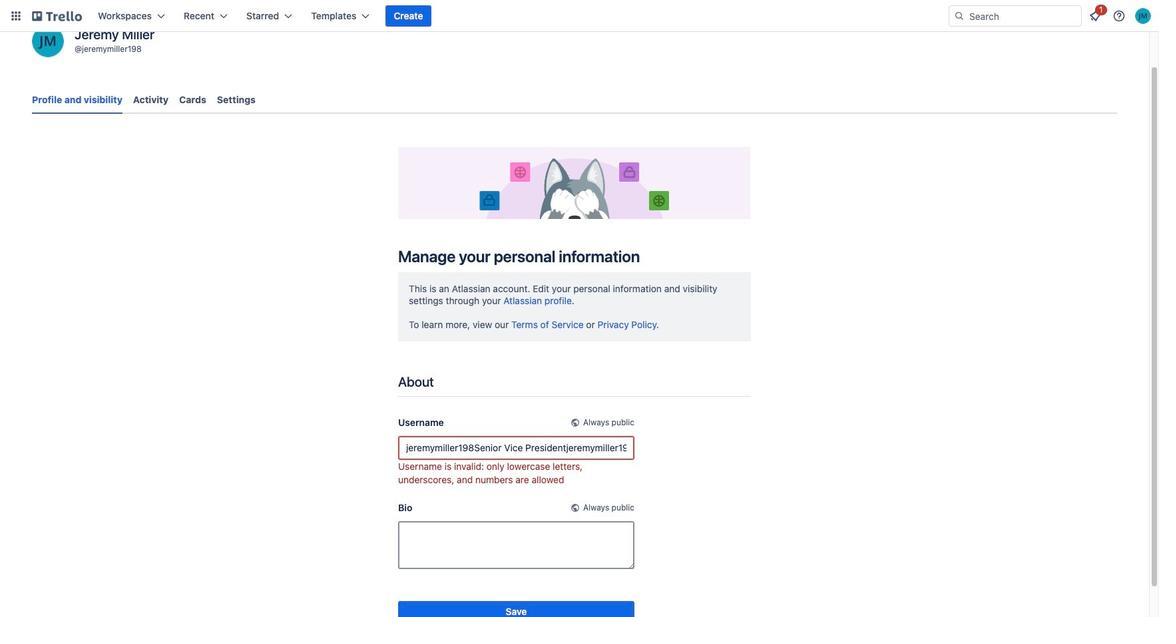 Task type: vqa. For each thing, say whether or not it's contained in the screenshot.
the leftmost Jeremy Miller (jeremymiller198) icon
yes



Task type: describe. For each thing, give the bounding box(es) containing it.
open information menu image
[[1113, 9, 1126, 23]]

jeremy miller (jeremymiller198) image
[[32, 25, 64, 57]]



Task type: locate. For each thing, give the bounding box(es) containing it.
None text field
[[398, 436, 635, 460], [398, 521, 635, 569], [398, 436, 635, 460], [398, 521, 635, 569]]

1 notification image
[[1087, 8, 1103, 24]]

primary element
[[0, 0, 1159, 32]]

search image
[[954, 11, 965, 21]]

jeremy miller (jeremymiller198) image
[[1135, 8, 1151, 24]]

Search field
[[965, 7, 1081, 25]]

back to home image
[[32, 5, 82, 27]]



